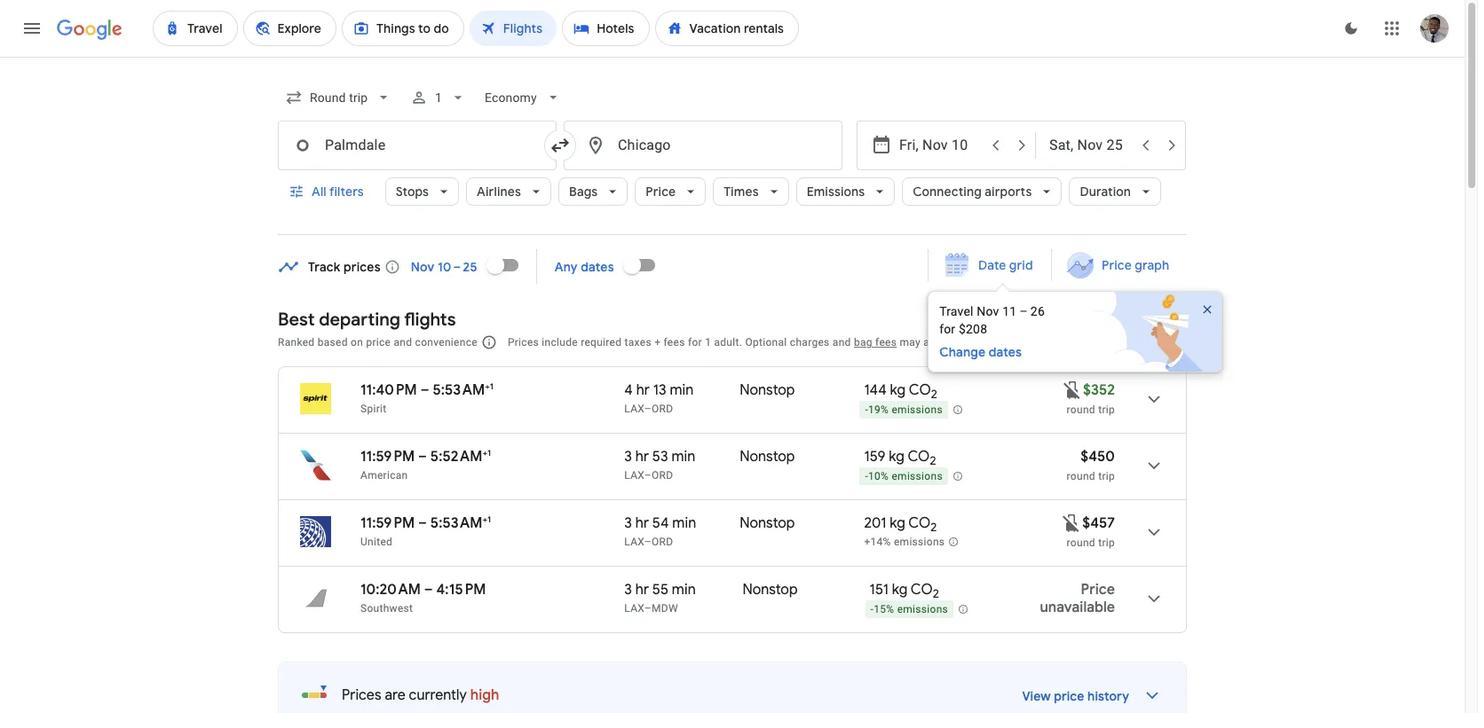 Task type: describe. For each thing, give the bounding box(es) containing it.
nonstop flight. element for 3 hr 55 min
[[743, 582, 798, 602]]

charges
[[790, 336, 830, 349]]

adult.
[[714, 336, 742, 349]]

connecting
[[913, 184, 982, 200]]

airports
[[985, 184, 1032, 200]]

price graph button
[[1055, 249, 1184, 281]]

– inside 11:59 pm – 5:52 am + 1
[[418, 448, 427, 466]]

view price history
[[1022, 689, 1129, 705]]

high
[[470, 687, 499, 705]]

stops button
[[385, 170, 459, 213]]

required
[[581, 336, 622, 349]]

ord for 53
[[652, 470, 673, 482]]

assistance
[[1011, 336, 1065, 349]]

times
[[724, 184, 759, 200]]

3 hr 54 min lax – ord
[[624, 515, 696, 549]]

prices for prices include required taxes + fees for 1 adult. optional charges and bag fees may apply. passenger assistance
[[508, 336, 539, 349]]

hr for 55
[[635, 582, 649, 599]]

11 – 26
[[1003, 305, 1045, 319]]

best
[[278, 309, 315, 331]]

+14% emissions
[[864, 536, 945, 549]]

round trip for $352
[[1067, 404, 1115, 416]]

– inside 3 hr 54 min lax – ord
[[644, 536, 652, 549]]

2 for 159
[[930, 454, 936, 469]]

kg for 159
[[889, 448, 905, 466]]

prices include required taxes + fees for 1 adult. optional charges and bag fees may apply. passenger assistance
[[508, 336, 1065, 349]]

- for 144
[[865, 404, 868, 417]]

history
[[1088, 689, 1129, 705]]

159
[[864, 448, 886, 466]]

– inside 11:59 pm – 5:53 am + 1
[[418, 515, 427, 533]]

any
[[555, 259, 578, 275]]

151 kg co 2
[[870, 582, 939, 602]]

10:20 am – 4:15 pm southwest
[[360, 582, 486, 615]]

5:52 am
[[430, 448, 482, 466]]

change
[[939, 344, 986, 360]]

hr for 53
[[635, 448, 649, 466]]

total duration 4 hr 13 min. element
[[624, 382, 740, 402]]

view
[[1022, 689, 1051, 705]]

min for 3 hr 55 min
[[672, 582, 696, 599]]

all
[[312, 184, 327, 200]]

Return text field
[[1049, 122, 1131, 170]]

connecting airports button
[[902, 170, 1062, 213]]

nonstop for 3 hr 54 min
[[740, 515, 795, 533]]

leaves los angeles international airport at 11:40 pm on friday, november 10 and arrives at o'hare international airport at 5:53 am on saturday, november 11. element
[[360, 381, 493, 400]]

457 US dollars text field
[[1082, 515, 1115, 533]]

1 for 4 hr 13 min
[[490, 381, 493, 392]]

3 hr 53 min lax – ord
[[624, 448, 695, 482]]

round for $352
[[1067, 404, 1096, 416]]

flight details. leaves los angeles international airport at 11:59 pm on friday, november 10 and arrives at o'hare international airport at 5:53 am on saturday, november 11. image
[[1133, 511, 1176, 554]]

prices for prices are currently high
[[342, 687, 381, 705]]

track prices
[[308, 259, 381, 275]]

close image
[[1200, 303, 1215, 317]]

10:20 am
[[360, 582, 421, 599]]

emissions down "201 kg co 2"
[[894, 536, 945, 549]]

bag
[[854, 336, 873, 349]]

american
[[360, 470, 408, 482]]

prices
[[344, 259, 381, 275]]

co for 159
[[908, 448, 930, 466]]

0 vertical spatial nov
[[411, 259, 435, 275]]

lax for 3 hr 54 min
[[624, 536, 644, 549]]

spirit
[[360, 403, 387, 416]]

all filters
[[312, 184, 364, 200]]

best departing flights main content
[[278, 244, 1241, 714]]

Departure time: 11:40 PM. text field
[[360, 382, 417, 400]]

0 vertical spatial dates
[[581, 259, 614, 275]]

151
[[870, 582, 889, 599]]

date
[[979, 257, 1006, 273]]

filters
[[329, 184, 364, 200]]

– inside 11:40 pm – 5:53 am + 1
[[421, 382, 429, 400]]

flight details. leaves los angeles international airport at 11:40 pm on friday, november 10 and arrives at o'hare international airport at 5:53 am on saturday, november 11. image
[[1133, 378, 1176, 421]]

Arrival time: 5:53 AM on  Saturday, November 11. text field
[[433, 381, 493, 400]]

Departure time: 11:59 PM. text field
[[360, 448, 415, 466]]

nonstop flight. element for 4 hr 13 min
[[740, 382, 795, 402]]

144 kg co 2
[[864, 382, 937, 402]]

flight details. leaves los angeles international airport at 11:59 pm on friday, november 10 and arrives at o'hare international airport at 5:52 am on saturday, november 11. image
[[1133, 445, 1176, 487]]

15%
[[874, 604, 894, 616]]

0 vertical spatial price
[[366, 336, 391, 349]]

$208
[[959, 322, 988, 336]]

4 hr 13 min lax – ord
[[624, 382, 694, 416]]

best departing flights
[[278, 309, 456, 331]]

201 kg co 2
[[864, 515, 937, 536]]

10%
[[868, 471, 889, 483]]

144
[[864, 382, 887, 400]]

round inside $450 round trip
[[1067, 471, 1096, 483]]

53
[[652, 448, 668, 466]]

price graph
[[1102, 257, 1169, 273]]

learn more about ranking image
[[481, 335, 497, 351]]

price for price unavailable
[[1081, 582, 1115, 599]]

1 for 3 hr 53 min
[[487, 447, 491, 459]]

are
[[385, 687, 406, 705]]

19%
[[868, 404, 889, 417]]

view price history image
[[1131, 675, 1174, 714]]

201
[[864, 515, 886, 533]]

– inside the 3 hr 53 min lax – ord
[[644, 470, 652, 482]]

travel
[[939, 305, 974, 319]]

bags button
[[559, 170, 628, 213]]

flights
[[404, 309, 456, 331]]

price unavailable
[[1040, 582, 1115, 617]]

159 kg co 2
[[864, 448, 936, 469]]

co for 151
[[911, 582, 933, 599]]

bags
[[569, 184, 598, 200]]

13
[[653, 382, 666, 400]]

trip for $457
[[1098, 537, 1115, 550]]

airlines
[[477, 184, 521, 200]]

this price for this flight doesn't include overhead bin access. if you need a carry-on bag, use the bags filter to update prices. image
[[1062, 380, 1083, 401]]

trip for $352
[[1098, 404, 1115, 416]]

2 and from the left
[[833, 336, 851, 349]]

hr for 13
[[636, 382, 650, 400]]

5:53 am for 11:59 pm
[[430, 515, 483, 533]]

Arrival time: 5:53 AM on  Saturday, November 11. text field
[[430, 514, 491, 533]]

price for price graph
[[1102, 257, 1132, 273]]

– inside the 4 hr 13 min lax – ord
[[644, 403, 652, 416]]

nonstop flight. element for 3 hr 53 min
[[740, 448, 795, 469]]

any dates
[[555, 259, 614, 275]]

min for 4 hr 13 min
[[670, 382, 694, 400]]

learn more about tracked prices image
[[384, 259, 400, 275]]

ord for 54
[[652, 536, 673, 549]]

passenger
[[956, 336, 1008, 349]]

54
[[652, 515, 669, 533]]

5:53 am for 11:40 pm
[[433, 382, 485, 400]]

may
[[900, 336, 921, 349]]

hr for 54
[[635, 515, 649, 533]]

emissions
[[807, 184, 865, 200]]

price for price
[[646, 184, 676, 200]]

track
[[308, 259, 341, 275]]

Arrival time: 5:52 AM on  Saturday, November 11. text field
[[430, 447, 491, 466]]

55
[[652, 582, 669, 599]]

10 – 25
[[438, 259, 477, 275]]

nov 10 – 25
[[411, 259, 477, 275]]

taxes
[[625, 336, 652, 349]]

4:15 pm
[[436, 582, 486, 599]]

leaves los angeles international airport at 11:59 pm on friday, november 10 and arrives at o'hare international airport at 5:53 am on saturday, november 11. element
[[360, 514, 491, 533]]

+ for 3 hr 53 min
[[482, 447, 487, 459]]

bag fees button
[[854, 336, 897, 349]]

ranked based on price and convenience
[[278, 336, 478, 349]]

kg for 151
[[892, 582, 908, 599]]

departing
[[319, 309, 400, 331]]

Departure time: 10:20 AM. text field
[[360, 582, 421, 599]]

trip inside $450 round trip
[[1098, 471, 1115, 483]]



Task type: vqa. For each thing, say whether or not it's contained in the screenshot.
6:20 AM
no



Task type: locate. For each thing, give the bounding box(es) containing it.
trip down $352
[[1098, 404, 1115, 416]]

price right bags popup button
[[646, 184, 676, 200]]

1 horizontal spatial and
[[833, 336, 851, 349]]

total duration 3 hr 53 min. element
[[624, 448, 740, 469]]

min inside 3 hr 55 min lax – mdw
[[672, 582, 696, 599]]

nonstop flight. element for 3 hr 54 min
[[740, 515, 795, 535]]

emissions down 151 kg co 2
[[897, 604, 948, 616]]

3 inside 3 hr 54 min lax – ord
[[624, 515, 632, 533]]

min right 55
[[672, 582, 696, 599]]

11:59 pm for 5:53 am
[[360, 515, 415, 533]]

hr inside 3 hr 54 min lax – ord
[[635, 515, 649, 533]]

sort by:
[[1113, 334, 1159, 350]]

1 vertical spatial 5:53 am
[[430, 515, 483, 533]]

all filters button
[[278, 170, 378, 213]]

and
[[394, 336, 412, 349], [833, 336, 851, 349]]

min for 3 hr 54 min
[[672, 515, 696, 533]]

0 vertical spatial 5:53 am
[[433, 382, 485, 400]]

0 horizontal spatial price
[[366, 336, 391, 349]]

min right 54
[[672, 515, 696, 533]]

change dates button
[[939, 344, 1061, 361]]

lax for 3 hr 53 min
[[624, 470, 644, 482]]

1 horizontal spatial for
[[939, 322, 956, 336]]

hr inside 3 hr 55 min lax – mdw
[[635, 582, 649, 599]]

0 vertical spatial 11:59 pm
[[360, 448, 415, 466]]

ord down 13
[[652, 403, 673, 416]]

connecting airports
[[913, 184, 1032, 200]]

2 ord from the top
[[652, 470, 673, 482]]

hr left 53
[[635, 448, 649, 466]]

date grid button
[[932, 249, 1047, 281]]

round
[[1067, 404, 1096, 416], [1067, 471, 1096, 483], [1067, 537, 1096, 550]]

ord down 54
[[652, 536, 673, 549]]

stops
[[396, 184, 429, 200]]

– right departure time: 11:59 pm. text field
[[418, 515, 427, 533]]

total duration 3 hr 54 min. element
[[624, 515, 740, 535]]

hr left 55
[[635, 582, 649, 599]]

- for 159
[[865, 471, 868, 483]]

none search field containing all filters
[[278, 76, 1187, 235]]

2 vertical spatial -
[[871, 604, 874, 616]]

2
[[931, 387, 937, 402], [930, 454, 936, 469], [931, 520, 937, 536], [933, 587, 939, 602]]

3 ord from the top
[[652, 536, 673, 549]]

nov inside travel nov 11 – 26 for $208 change dates
[[977, 305, 999, 319]]

+ down arrival time: 5:53 am on  saturday, november 11. text box
[[482, 447, 487, 459]]

fees right bag
[[876, 336, 897, 349]]

times button
[[713, 170, 789, 213]]

352 US dollars text field
[[1083, 382, 1115, 400]]

co up -15% emissions
[[911, 582, 933, 599]]

$457
[[1082, 515, 1115, 533]]

0 vertical spatial 3
[[624, 448, 632, 466]]

+14%
[[864, 536, 891, 549]]

+ inside 11:59 pm – 5:52 am + 1
[[482, 447, 487, 459]]

1 vertical spatial price
[[1102, 257, 1132, 273]]

trip down $450
[[1098, 471, 1115, 483]]

nonstop
[[740, 382, 795, 400], [740, 448, 795, 466], [740, 515, 795, 533], [743, 582, 798, 599]]

- down 151
[[871, 604, 874, 616]]

dates
[[581, 259, 614, 275], [989, 344, 1022, 360]]

nonstop for 3 hr 53 min
[[740, 448, 795, 466]]

sort
[[1113, 334, 1138, 350]]

2 up +14% emissions
[[931, 520, 937, 536]]

1 lax from the top
[[624, 403, 644, 416]]

lax inside the 4 hr 13 min lax – ord
[[624, 403, 644, 416]]

$450
[[1081, 448, 1115, 466]]

min right 53
[[672, 448, 695, 466]]

2 11:59 pm from the top
[[360, 515, 415, 533]]

lax down total duration 3 hr 53 min. element
[[624, 470, 644, 482]]

apply.
[[924, 336, 953, 349]]

3 trip from the top
[[1098, 537, 1115, 550]]

3 left 55
[[624, 582, 632, 599]]

+ inside 11:40 pm – 5:53 am + 1
[[485, 381, 490, 392]]

co for 201
[[909, 515, 931, 533]]

Departure text field
[[899, 122, 981, 170]]

11:59 pm – 5:52 am + 1
[[360, 447, 491, 466]]

– down total duration 3 hr 54 min. element
[[644, 536, 652, 549]]

date grid
[[979, 257, 1033, 273]]

1 inside 11:59 pm – 5:53 am + 1
[[488, 514, 491, 526]]

3 for 3 hr 55 min
[[624, 582, 632, 599]]

3 for 3 hr 54 min
[[624, 515, 632, 533]]

ord down 53
[[652, 470, 673, 482]]

round down this price for this flight doesn't include overhead bin access. if you need a carry-on bag, use the bags filter to update prices. icon
[[1067, 537, 1096, 550]]

dates inside travel nov 11 – 26 for $208 change dates
[[989, 344, 1022, 360]]

– down total duration 3 hr 55 min. element
[[644, 603, 652, 615]]

co inside 159 kg co 2
[[908, 448, 930, 466]]

3 for 3 hr 53 min
[[624, 448, 632, 466]]

fees right taxes
[[664, 336, 685, 349]]

1 fees from the left
[[664, 336, 685, 349]]

2 vertical spatial ord
[[652, 536, 673, 549]]

1 trip from the top
[[1098, 404, 1115, 416]]

1 vertical spatial trip
[[1098, 471, 1115, 483]]

2 vertical spatial 3
[[624, 582, 632, 599]]

2 lax from the top
[[624, 470, 644, 482]]

1 horizontal spatial price
[[1054, 689, 1085, 705]]

5:53 am inside 11:40 pm – 5:53 am + 1
[[433, 382, 485, 400]]

emissions button
[[796, 170, 895, 213]]

co inside 144 kg co 2
[[909, 382, 931, 400]]

prices right "learn more about ranking" icon at the left of the page
[[508, 336, 539, 349]]

1 horizontal spatial prices
[[508, 336, 539, 349]]

kg up -10% emissions
[[889, 448, 905, 466]]

price button
[[635, 170, 706, 213]]

- for 151
[[871, 604, 874, 616]]

1 3 from the top
[[624, 448, 632, 466]]

mdw
[[652, 603, 678, 615]]

co up +14% emissions
[[909, 515, 931, 533]]

ord inside the 3 hr 53 min lax – ord
[[652, 470, 673, 482]]

– inside 10:20 am – 4:15 pm southwest
[[424, 582, 433, 599]]

min for 3 hr 53 min
[[672, 448, 695, 466]]

11:59 pm inside 11:59 pm – 5:53 am + 1
[[360, 515, 415, 533]]

1 horizontal spatial dates
[[989, 344, 1022, 360]]

for left the adult.
[[688, 336, 702, 349]]

include
[[542, 336, 578, 349]]

1 inside 11:59 pm – 5:52 am + 1
[[487, 447, 491, 459]]

round trip down $352
[[1067, 404, 1115, 416]]

and left bag
[[833, 336, 851, 349]]

-
[[865, 404, 868, 417], [865, 471, 868, 483], [871, 604, 874, 616]]

2 inside "201 kg co 2"
[[931, 520, 937, 536]]

2 round trip from the top
[[1067, 537, 1115, 550]]

– inside 3 hr 55 min lax – mdw
[[644, 603, 652, 615]]

emissions down 159 kg co 2
[[892, 471, 943, 483]]

round trip for $457
[[1067, 537, 1115, 550]]

trip down $457
[[1098, 537, 1115, 550]]

11:59 pm up united
[[360, 515, 415, 533]]

2 up -19% emissions
[[931, 387, 937, 402]]

lax down 4
[[624, 403, 644, 416]]

1 vertical spatial price
[[1054, 689, 1085, 705]]

2 for 144
[[931, 387, 937, 402]]

swap origin and destination. image
[[550, 135, 571, 156]]

co inside 151 kg co 2
[[911, 582, 933, 599]]

grid
[[1009, 257, 1033, 273]]

5:53 am down "5:52 am"
[[430, 515, 483, 533]]

nonstop flight. element
[[740, 382, 795, 402], [740, 448, 795, 469], [740, 515, 795, 535], [743, 582, 798, 602]]

for inside travel nov 11 – 26 for $208 change dates
[[939, 322, 956, 336]]

Departure time: 11:59 PM. text field
[[360, 515, 415, 533]]

co
[[909, 382, 931, 400], [908, 448, 930, 466], [909, 515, 931, 533], [911, 582, 933, 599]]

2 vertical spatial round
[[1067, 537, 1096, 550]]

– left "5:52 am"
[[418, 448, 427, 466]]

loading results progress bar
[[0, 57, 1465, 60]]

5:53 am inside 11:59 pm – 5:53 am + 1
[[430, 515, 483, 533]]

1 vertical spatial 3
[[624, 515, 632, 533]]

travel nov 11 – 26 for $208 change dates
[[939, 305, 1045, 360]]

leaves los angeles international airport at 10:20 am on friday, november 10 and arrives at chicago midway international airport at 4:15 pm on friday, november 10. element
[[360, 582, 486, 599]]

co for 144
[[909, 382, 931, 400]]

currently
[[409, 687, 467, 705]]

1 vertical spatial 11:59 pm
[[360, 515, 415, 533]]

+ for 4 hr 13 min
[[485, 381, 490, 392]]

price right the view
[[1054, 689, 1085, 705]]

lax for 4 hr 13 min
[[624, 403, 644, 416]]

kg inside 151 kg co 2
[[892, 582, 908, 599]]

0 vertical spatial round trip
[[1067, 404, 1115, 416]]

2 inside 144 kg co 2
[[931, 387, 937, 402]]

emissions for 144
[[892, 404, 943, 417]]

on
[[351, 336, 363, 349]]

round down this price for this flight doesn't include overhead bin access. if you need a carry-on bag, use the bags filter to update prices. image
[[1067, 404, 1096, 416]]

1 button
[[403, 76, 474, 119]]

graph
[[1135, 257, 1169, 273]]

11:59 pm for 5:52 am
[[360, 448, 415, 466]]

11:59 pm – 5:53 am + 1
[[360, 514, 491, 533]]

2 round from the top
[[1067, 471, 1096, 483]]

4 lax from the top
[[624, 603, 644, 615]]

nov
[[411, 259, 435, 275], [977, 305, 999, 319]]

price
[[366, 336, 391, 349], [1054, 689, 1085, 705]]

3 3 from the top
[[624, 582, 632, 599]]

kg inside 144 kg co 2
[[890, 382, 906, 400]]

co up -10% emissions
[[908, 448, 930, 466]]

2 up -15% emissions
[[933, 587, 939, 602]]

Arrival time: 4:15 PM. text field
[[436, 582, 486, 599]]

0 horizontal spatial for
[[688, 336, 702, 349]]

price
[[646, 184, 676, 200], [1102, 257, 1132, 273], [1081, 582, 1115, 599]]

4
[[624, 382, 633, 400]]

ord inside the 4 hr 13 min lax – ord
[[652, 403, 673, 416]]

co up -19% emissions
[[909, 382, 931, 400]]

passenger assistance button
[[956, 336, 1065, 349]]

11:59 pm
[[360, 448, 415, 466], [360, 515, 415, 533]]

lax inside 3 hr 54 min lax – ord
[[624, 536, 644, 549]]

kg right 151
[[892, 582, 908, 599]]

– left arrival time: 4:15 pm. text field
[[424, 582, 433, 599]]

0 horizontal spatial prices
[[342, 687, 381, 705]]

this price for this flight doesn't include overhead bin access. if you need a carry-on bag, use the bags filter to update prices. image
[[1061, 513, 1082, 534]]

ord
[[652, 403, 673, 416], [652, 470, 673, 482], [652, 536, 673, 549]]

flight details. leaves los angeles international airport at 10:20 am on friday, november 10 and arrives at chicago midway international airport at 4:15 pm on friday, november 10. image
[[1133, 578, 1176, 621]]

nonstop for 4 hr 13 min
[[740, 382, 795, 400]]

2 fees from the left
[[876, 336, 897, 349]]

1 for 3 hr 54 min
[[488, 514, 491, 526]]

emissions for 151
[[897, 604, 948, 616]]

emissions down 144 kg co 2
[[892, 404, 943, 417]]

1 vertical spatial prices
[[342, 687, 381, 705]]

450 US dollars text field
[[1081, 448, 1115, 466]]

duration
[[1080, 184, 1131, 200]]

11:59 pm inside 11:59 pm – 5:52 am + 1
[[360, 448, 415, 466]]

kg inside "201 kg co 2"
[[890, 515, 905, 533]]

3 hr 55 min lax – mdw
[[624, 582, 696, 615]]

min inside the 3 hr 53 min lax – ord
[[672, 448, 695, 466]]

2 up -10% emissions
[[930, 454, 936, 469]]

southwest
[[360, 603, 413, 615]]

trip
[[1098, 404, 1115, 416], [1098, 471, 1115, 483], [1098, 537, 1115, 550]]

1 vertical spatial -
[[865, 471, 868, 483]]

hr left 54
[[635, 515, 649, 533]]

+ inside 11:59 pm – 5:53 am + 1
[[483, 514, 488, 526]]

hr right 4
[[636, 382, 650, 400]]

1 vertical spatial round
[[1067, 471, 1096, 483]]

min inside 3 hr 54 min lax – ord
[[672, 515, 696, 533]]

2 inside 159 kg co 2
[[930, 454, 936, 469]]

lax
[[624, 403, 644, 416], [624, 470, 644, 482], [624, 536, 644, 549], [624, 603, 644, 615]]

None search field
[[278, 76, 1187, 235]]

nov right the learn more about tracked prices icon
[[411, 259, 435, 275]]

2 for 201
[[931, 520, 937, 536]]

-19% emissions
[[865, 404, 943, 417]]

lax left mdw
[[624, 603, 644, 615]]

lax down total duration 3 hr 54 min. element
[[624, 536, 644, 549]]

$352
[[1083, 382, 1115, 400]]

1 and from the left
[[394, 336, 412, 349]]

kg inside 159 kg co 2
[[889, 448, 905, 466]]

0 vertical spatial ord
[[652, 403, 673, 416]]

united
[[360, 536, 393, 549]]

+ down arrival time: 5:52 am on  saturday, november 11. text field
[[483, 514, 488, 526]]

lax inside 3 hr 55 min lax – mdw
[[624, 603, 644, 615]]

- down 144
[[865, 404, 868, 417]]

- down 159
[[865, 471, 868, 483]]

0 vertical spatial -
[[865, 404, 868, 417]]

hr inside the 4 hr 13 min lax – ord
[[636, 382, 650, 400]]

round down 450 us dollars text box
[[1067, 471, 1096, 483]]

kg up +14% emissions
[[890, 515, 905, 533]]

emissions for 159
[[892, 471, 943, 483]]

prices left are
[[342, 687, 381, 705]]

0 vertical spatial round
[[1067, 404, 1096, 416]]

optional
[[745, 336, 787, 349]]

+ down "learn more about ranking" icon at the left of the page
[[485, 381, 490, 392]]

2 vertical spatial trip
[[1098, 537, 1115, 550]]

1 round from the top
[[1067, 404, 1096, 416]]

total duration 3 hr 55 min. element
[[624, 582, 743, 602]]

1 inside popup button
[[435, 91, 442, 105]]

ord inside 3 hr 54 min lax – ord
[[652, 536, 673, 549]]

1 ord from the top
[[652, 403, 673, 416]]

11:59 pm up the "american"
[[360, 448, 415, 466]]

2 trip from the top
[[1098, 471, 1115, 483]]

1 vertical spatial nov
[[977, 305, 999, 319]]

0 vertical spatial price
[[646, 184, 676, 200]]

min
[[670, 382, 694, 400], [672, 448, 695, 466], [672, 515, 696, 533], [672, 582, 696, 599]]

1 vertical spatial round trip
[[1067, 537, 1115, 550]]

price right 'on'
[[366, 336, 391, 349]]

3 round from the top
[[1067, 537, 1096, 550]]

+
[[654, 336, 661, 349], [485, 381, 490, 392], [482, 447, 487, 459], [483, 514, 488, 526]]

None field
[[278, 82, 400, 114], [478, 82, 569, 114], [278, 82, 400, 114], [478, 82, 569, 114]]

co inside "201 kg co 2"
[[909, 515, 931, 533]]

0 horizontal spatial and
[[394, 336, 412, 349]]

prices are currently high
[[342, 687, 499, 705]]

– down total duration 4 hr 13 min. element
[[644, 403, 652, 416]]

-10% emissions
[[865, 471, 943, 483]]

0 horizontal spatial fees
[[664, 336, 685, 349]]

3 inside the 3 hr 53 min lax – ord
[[624, 448, 632, 466]]

1 11:59 pm from the top
[[360, 448, 415, 466]]

main menu image
[[21, 18, 43, 39]]

round trip down $457
[[1067, 537, 1115, 550]]

min right 13
[[670, 382, 694, 400]]

min inside the 4 hr 13 min lax – ord
[[670, 382, 694, 400]]

round trip
[[1067, 404, 1115, 416], [1067, 537, 1115, 550]]

kg up -19% emissions
[[890, 382, 906, 400]]

price left flight details. leaves los angeles international airport at 10:20 am on friday, november 10 and arrives at chicago midway international airport at 4:15 pm on friday, november 10. image
[[1081, 582, 1115, 599]]

lax for 3 hr 55 min
[[624, 603, 644, 615]]

1 round trip from the top
[[1067, 404, 1115, 416]]

price inside popup button
[[646, 184, 676, 200]]

nov up $208
[[977, 305, 999, 319]]

kg for 201
[[890, 515, 905, 533]]

+ for 3 hr 54 min
[[483, 514, 488, 526]]

11:40 pm
[[360, 382, 417, 400]]

ord for 13
[[652, 403, 673, 416]]

11:40 pm – 5:53 am + 1
[[360, 381, 493, 400]]

leaves los angeles international airport at 11:59 pm on friday, november 10 and arrives at o'hare international airport at 5:52 am on saturday, november 11. element
[[360, 447, 491, 466]]

-15% emissions
[[871, 604, 948, 616]]

price inside button
[[1102, 257, 1132, 273]]

change appearance image
[[1330, 7, 1373, 50]]

2 vertical spatial price
[[1081, 582, 1115, 599]]

by:
[[1141, 334, 1159, 350]]

for down travel
[[939, 322, 956, 336]]

1 vertical spatial dates
[[989, 344, 1022, 360]]

0 horizontal spatial dates
[[581, 259, 614, 275]]

5:53 am down convenience
[[433, 382, 485, 400]]

3 left 54
[[624, 515, 632, 533]]

3 inside 3 hr 55 min lax – mdw
[[624, 582, 632, 599]]

1 horizontal spatial nov
[[977, 305, 999, 319]]

price left graph
[[1102, 257, 1132, 273]]

1 vertical spatial ord
[[652, 470, 673, 482]]

0 vertical spatial trip
[[1098, 404, 1115, 416]]

kg for 144
[[890, 382, 906, 400]]

1 inside 11:40 pm – 5:53 am + 1
[[490, 381, 493, 392]]

and down flights
[[394, 336, 412, 349]]

2 3 from the top
[[624, 515, 632, 533]]

hr inside the 3 hr 53 min lax – ord
[[635, 448, 649, 466]]

3 left 53
[[624, 448, 632, 466]]

price inside price unavailable
[[1081, 582, 1115, 599]]

duration button
[[1069, 170, 1161, 213]]

– down total duration 3 hr 53 min. element
[[644, 470, 652, 482]]

– right the departure time: 11:40 pm. text field
[[421, 382, 429, 400]]

find the best price region
[[278, 244, 1241, 373]]

lax inside the 3 hr 53 min lax – ord
[[624, 470, 644, 482]]

ranked
[[278, 336, 315, 349]]

+ right taxes
[[654, 336, 661, 349]]

airlines button
[[466, 170, 551, 213]]

3 lax from the top
[[624, 536, 644, 549]]

0 horizontal spatial nov
[[411, 259, 435, 275]]

for
[[939, 322, 956, 336], [688, 336, 702, 349]]

0 vertical spatial prices
[[508, 336, 539, 349]]

None text field
[[278, 121, 557, 170], [564, 121, 843, 170], [278, 121, 557, 170], [564, 121, 843, 170]]

round for $457
[[1067, 537, 1096, 550]]

1 horizontal spatial fees
[[876, 336, 897, 349]]

2 for 151
[[933, 587, 939, 602]]

2 inside 151 kg co 2
[[933, 587, 939, 602]]

nonstop for 3 hr 55 min
[[743, 582, 798, 599]]



